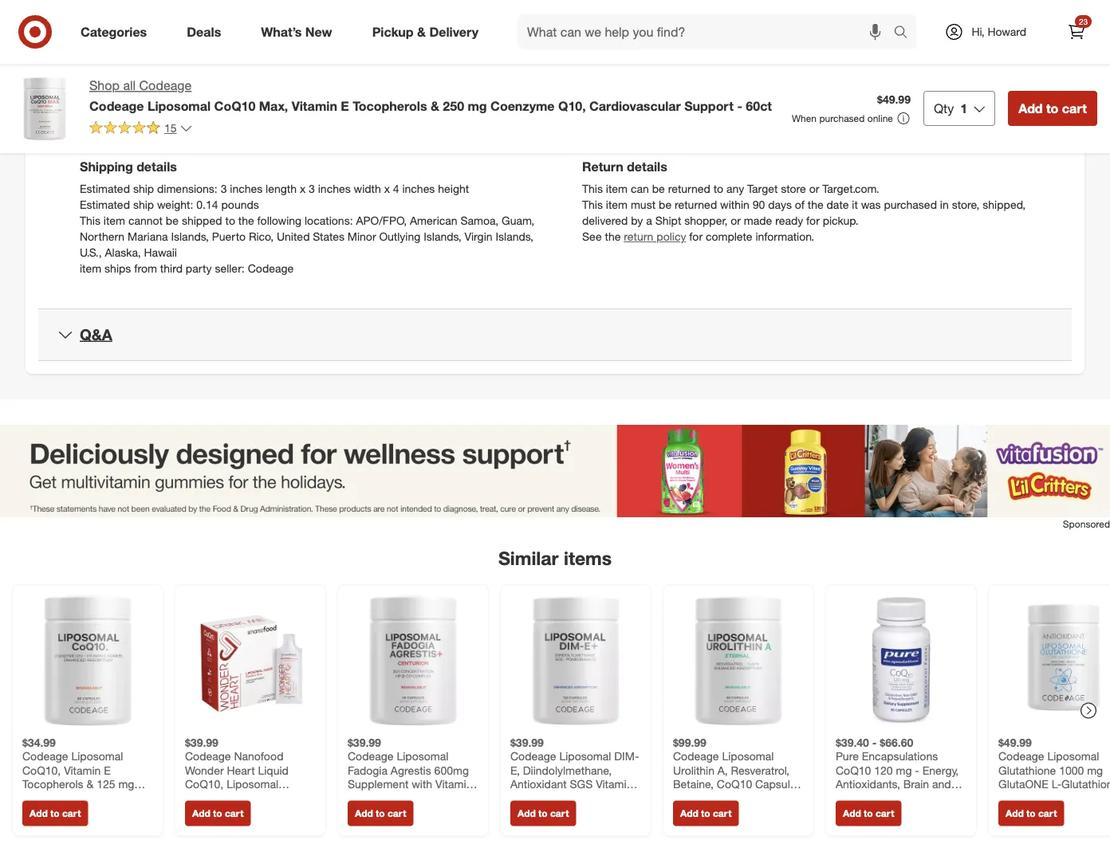Task type: locate. For each thing, give the bounding box(es) containing it.
1 horizontal spatial $39.99
[[348, 736, 381, 750]]

1 horizontal spatial coq10
[[717, 778, 752, 792]]

e down if the item details above aren't accurate or complete, we want to know about it. report incorrect product info.
[[341, 98, 349, 114]]

add to cart button for codeage liposomal coq10, vitamin e tocopherols & 125 mg coenzyme q10, cardiovascular support - 60ct image
[[22, 802, 88, 827]]

mg
[[468, 98, 487, 114], [1088, 764, 1103, 778]]

1 vertical spatial about
[[432, 63, 461, 77]]

2 horizontal spatial inches
[[402, 182, 435, 196]]

1 horizontal spatial about
[[598, 12, 627, 26]]

item,
[[651, 12, 675, 26]]

be down weight: on the left of page
[[166, 214, 179, 228]]

codeage up betaine,
[[673, 750, 719, 764]]

0 vertical spatial tocopherols
[[353, 98, 427, 114]]

pounds
[[221, 198, 259, 212]]

0 horizontal spatial a
[[501, 12, 507, 26]]

this down return
[[582, 182, 603, 196]]

for right ready
[[807, 214, 820, 228]]

1 vertical spatial e
[[511, 792, 517, 806]]

tocopherols down diindolylmethane,
[[521, 792, 582, 806]]

591-
[[239, 28, 262, 42]]

0 vertical spatial target
[[80, 28, 110, 42]]

0 vertical spatial mg
[[468, 98, 487, 114]]

target down 'we'
[[80, 28, 110, 42]]

1 vertical spatial mg
[[1088, 764, 1103, 778]]

codeage
[[139, 78, 192, 93], [89, 98, 144, 114], [248, 262, 294, 276], [185, 750, 231, 764], [511, 750, 556, 764], [673, 750, 719, 764], [999, 750, 1045, 764]]

1 horizontal spatial islands,
[[424, 230, 462, 244]]

$99.99 codeage liposomal urolithin a, resveratrol, betaine, coq10 capsules - 60ct
[[673, 736, 802, 806]]

mg right 1000
[[1088, 764, 1103, 778]]

3 you from the left
[[679, 12, 697, 26]]

if right the presented.
[[444, 12, 450, 26]]

details for return
[[627, 159, 668, 174]]

2 $39.99 from the left
[[348, 736, 381, 750]]

1 vertical spatial purchased
[[884, 198, 937, 212]]

1 horizontal spatial $49.99
[[999, 736, 1032, 750]]

mg right 250
[[468, 98, 487, 114]]

a inside return details this item can be returned to any target store or target.com. this item must be returned within 90 days of the date it was purchased in store, shipped, delivered by a shipt shopper, or made ready for pickup. see the return policy for complete information.
[[646, 214, 652, 228]]

$49.99 codeage liposomal glutathione 1000 mg glutaone l-glutathi
[[999, 736, 1111, 806]]

of
[[795, 198, 805, 212]]

1 $39.99 from the left
[[185, 736, 218, 750]]

1 vertical spatial ship
[[133, 198, 154, 212]]

0 vertical spatial for
[[807, 214, 820, 228]]

cart for codeage liposomal dim-e, diindolylmethane, antioxidant sgs vitamin e tocopherols & isomers - 120ct image
[[550, 808, 569, 820]]

0 vertical spatial vitamin
[[292, 98, 337, 114]]

liposomal down nanofood
[[227, 778, 279, 792]]

if inside we recommend that you do not rely solely on the information presented. if you have a specific question about this item, you may consult the item's label, contact the manufacturer directly or call target guest services at 1-800-591-3869.
[[444, 12, 450, 26]]

0 vertical spatial 60ct
[[746, 98, 772, 114]]

add to cart for codeage liposomal fadogia agrestis 600mg supplement with vitamin d3, zinc, fenugreek - vitality athletic performance - 60ct image
[[355, 808, 406, 820]]

0 horizontal spatial $39.99
[[185, 736, 218, 750]]

2 you from the left
[[453, 12, 471, 26]]

$99.99
[[673, 736, 707, 750]]

add for codeage liposomal glutathione 1000 mg glutaone l-glutathione reduced - 60ct image
[[1006, 808, 1024, 820]]

dim-
[[615, 750, 639, 764]]

liposomal up l-
[[1048, 750, 1100, 764]]

2 vertical spatial be
[[166, 214, 179, 228]]

&
[[417, 24, 426, 40], [431, 98, 440, 114], [147, 117, 158, 136], [585, 792, 592, 806]]

glutathione
[[999, 764, 1056, 778]]

details up the all
[[133, 63, 166, 77]]

1 you from the left
[[184, 12, 202, 26]]

or
[[1014, 12, 1024, 26], [279, 63, 289, 77], [810, 182, 820, 196], [731, 214, 741, 228]]

1 vertical spatial returned
[[675, 198, 717, 212]]

codeage liposomal urolithin a, resveratrol, betaine, coq10 capsules - 60ct image
[[673, 596, 804, 727]]

shipping & returns button
[[38, 101, 1072, 152]]

x
[[300, 182, 306, 196], [384, 182, 390, 196]]

0 horizontal spatial target
[[80, 28, 110, 42]]

liposomal inside $39.99 codeage liposomal dim- e, diindolylmethane, antioxidant sgs vitamin e tocopherols & isomers - 120ct
[[560, 750, 611, 764]]

1 horizontal spatial x
[[384, 182, 390, 196]]

1 vertical spatial target
[[748, 182, 778, 196]]

0 horizontal spatial vitamin
[[292, 98, 337, 114]]

above
[[169, 63, 199, 77]]

- inside the $99.99 codeage liposomal urolithin a, resveratrol, betaine, coq10 capsules - 60ct
[[673, 792, 678, 806]]

& left 250
[[431, 98, 440, 114]]

information.
[[756, 230, 815, 244]]

cannot
[[128, 214, 163, 228]]

codeage up coq10, on the bottom of the page
[[185, 750, 231, 764]]

add to cart for codeage liposomal coq10, vitamin e tocopherols & 125 mg coenzyme q10, cardiovascular support - 60ct image
[[30, 808, 81, 820]]

1 vertical spatial a
[[646, 214, 652, 228]]

target.com.
[[823, 182, 880, 196]]

1 vertical spatial tocopherols
[[521, 792, 582, 806]]

this item cannot be shipped to the following locations:
[[80, 214, 353, 228]]

ubiquinone
[[185, 792, 243, 806]]

0 vertical spatial a
[[501, 12, 507, 26]]

codeage liposomal glutathione 1000 mg glutaone l-glutathione reduced - 60ct image
[[999, 596, 1111, 727]]

this up "northern"
[[80, 214, 100, 228]]

qty
[[934, 101, 954, 116]]

this up delivered in the right top of the page
[[582, 198, 603, 212]]

add to cart for "codeage liposomal urolithin a, resveratrol, betaine, coq10 capsules - 60ct" image
[[681, 808, 732, 820]]

1 horizontal spatial target
[[748, 182, 778, 196]]

2 horizontal spatial $39.99
[[511, 736, 544, 750]]

if down categories
[[80, 63, 86, 77]]

puerto
[[212, 230, 246, 244]]

inches right 4
[[402, 182, 435, 196]]

ships
[[105, 262, 131, 276]]

information
[[328, 12, 385, 26]]

shipping for shipping details estimated ship dimensions: 3 inches length x 3 inches width x 4 inches height estimated ship weight: 0.14 pounds
[[80, 159, 133, 174]]

what's new
[[261, 24, 332, 40]]

& left isomers
[[585, 792, 592, 806]]

0 horizontal spatial inches
[[230, 182, 263, 196]]

about
[[598, 12, 627, 26], [432, 63, 461, 77]]

cart for codeage liposomal coq10, vitamin e tocopherols & 125 mg coenzyme q10, cardiovascular support - 60ct image
[[62, 808, 81, 820]]

complete
[[706, 230, 753, 244]]

or right store
[[810, 182, 820, 196]]

islands, down shipped
[[171, 230, 209, 244]]

add to cart for codeage liposomal dim-e, diindolylmethane, antioxidant sgs vitamin e tocopherols & isomers - 120ct image
[[518, 808, 569, 820]]

at
[[193, 28, 202, 42]]

0 vertical spatial ship
[[133, 182, 154, 196]]

the right on
[[309, 12, 325, 26]]

0 vertical spatial if
[[444, 12, 450, 26]]

item up the all
[[108, 63, 130, 77]]

e left 120ct
[[511, 792, 517, 806]]

when
[[792, 112, 817, 124]]

liposomal up returns
[[148, 98, 211, 114]]

rico,
[[249, 230, 274, 244]]

a right by
[[646, 214, 652, 228]]

1 horizontal spatial if
[[444, 12, 450, 26]]

item left can at the right top of page
[[606, 182, 628, 196]]

1 horizontal spatial 3
[[309, 182, 315, 196]]

$49.99 inside $49.99 codeage liposomal glutathione 1000 mg glutaone l-glutathi
[[999, 736, 1032, 750]]

tocopherols inside shop all codeage codeage liposomal coq10 max, vitamin e tocopherols & 250 mg coenzyme q10, cardiovascular support - 60ct
[[353, 98, 427, 114]]

liposomal up sgs
[[560, 750, 611, 764]]

- left 120ct
[[511, 806, 515, 820]]

you up at
[[184, 12, 202, 26]]

the down delivered in the right top of the page
[[605, 230, 621, 244]]

2 horizontal spatial you
[[679, 12, 697, 26]]

x left 4
[[384, 182, 390, 196]]

cardiovascular
[[590, 98, 681, 114]]

islands, down the guam,
[[496, 230, 534, 244]]

similar items region
[[0, 425, 1111, 849]]

categories link
[[67, 14, 167, 49]]

0 horizontal spatial purchased
[[820, 112, 865, 124]]

- inside shop all codeage codeage liposomal coq10 max, vitamin e tocopherols & 250 mg coenzyme q10, cardiovascular support - 60ct
[[737, 98, 743, 114]]

120ct
[[518, 806, 546, 820]]

shipping down 15 link
[[80, 159, 133, 174]]

width
[[354, 182, 381, 196]]

1 vertical spatial coq10
[[717, 778, 752, 792]]

1 vertical spatial for
[[690, 230, 703, 244]]

inches up pounds
[[230, 182, 263, 196]]

similar items
[[499, 547, 612, 570]]

30ct
[[185, 806, 207, 820]]

dimensions:
[[157, 182, 218, 196]]

codeage liposomal dim-e, diindolylmethane, antioxidant sgs vitamin e tocopherols & isomers - 120ct image
[[511, 596, 641, 727]]

$39.99 inside $39.99 codeage liposomal dim- e, diindolylmethane, antioxidant sgs vitamin e tocopherols & isomers - 120ct
[[511, 736, 544, 750]]

3 inches from the left
[[402, 182, 435, 196]]

see
[[582, 230, 602, 244]]

coq10,
[[185, 778, 224, 792]]

minor
[[348, 230, 376, 244]]

add for pure encapsulations coq10 120 mg - energy, antioxidants, brain and cellular health, cognition, and cardiovascular support 'image'
[[843, 808, 861, 820]]

1 horizontal spatial e
[[511, 792, 517, 806]]

add to cart button for pure encapsulations coq10 120 mg - energy, antioxidants, brain and cellular health, cognition, and cardiovascular support 'image'
[[836, 802, 902, 827]]

0 horizontal spatial about
[[432, 63, 461, 77]]

0 vertical spatial coq10
[[214, 98, 256, 114]]

3 $39.99 from the left
[[511, 736, 544, 750]]

guest
[[113, 28, 143, 42]]

1 horizontal spatial tocopherols
[[521, 792, 582, 806]]

coq10 right betaine,
[[717, 778, 752, 792]]

islands, down american
[[424, 230, 462, 244]]

liposomal up capsules
[[722, 750, 774, 764]]

$39.99
[[185, 736, 218, 750], [348, 736, 381, 750], [511, 736, 544, 750]]

2 horizontal spatial islands,
[[496, 230, 534, 244]]

the up "shop"
[[89, 63, 105, 77]]

60ct left when
[[746, 98, 772, 114]]

details for shipping
[[137, 159, 177, 174]]

codeage down above
[[139, 78, 192, 93]]

1 vertical spatial estimated
[[80, 198, 130, 212]]

liposomal inside the $99.99 codeage liposomal urolithin a, resveratrol, betaine, coq10 capsules - 60ct
[[722, 750, 774, 764]]

0 vertical spatial e
[[341, 98, 349, 114]]

shipping inside shipping details estimated ship dimensions: 3 inches length x 3 inches width x 4 inches height estimated ship weight: 0.14 pounds
[[80, 159, 133, 174]]

about left the this at the right
[[598, 12, 627, 26]]

0 vertical spatial about
[[598, 12, 627, 26]]

you left have
[[453, 12, 471, 26]]

guam,
[[502, 214, 535, 228]]

0 vertical spatial $49.99
[[878, 93, 911, 107]]

about left it.
[[432, 63, 461, 77]]

tocopherols down the want
[[353, 98, 427, 114]]

1 horizontal spatial you
[[453, 12, 471, 26]]

urolithin
[[673, 764, 715, 778]]

0 horizontal spatial e
[[341, 98, 349, 114]]

states
[[313, 230, 345, 244]]

for down shopper,
[[690, 230, 703, 244]]

returns
[[162, 117, 219, 136]]

codeage up glutaone
[[999, 750, 1045, 764]]

be up shipt
[[659, 198, 672, 212]]

a inside we recommend that you do not rely solely on the information presented. if you have a specific question about this item, you may consult the item's label, contact the manufacturer directly or call target guest services at 1-800-591-3869.
[[501, 12, 507, 26]]

height
[[438, 182, 469, 196]]

What can we help you find? suggestions appear below search field
[[518, 14, 898, 49]]

0 horizontal spatial 60ct
[[681, 792, 703, 806]]

aren't
[[202, 63, 230, 77]]

3 up pounds
[[221, 182, 227, 196]]

& left 15
[[147, 117, 158, 136]]

60ct down "urolithin"
[[681, 792, 703, 806]]

call
[[1027, 12, 1044, 26]]

online
[[868, 112, 893, 124]]

liposomal for $39.99
[[560, 750, 611, 764]]

antioxidant
[[511, 778, 567, 792]]

- right supplement
[[310, 792, 314, 806]]

1 vertical spatial if
[[80, 63, 86, 77]]

purchased right when
[[820, 112, 865, 124]]

purchased inside return details this item can be returned to any target store or target.com. this item must be returned within 90 days of the date it was purchased in store, shipped, delivered by a shipt shopper, or made ready for pickup. see the return policy for complete information.
[[884, 198, 937, 212]]

details up can at the right top of page
[[627, 159, 668, 174]]

details up dimensions:
[[137, 159, 177, 174]]

this
[[582, 182, 603, 196], [582, 198, 603, 212], [80, 214, 100, 228]]

1 shipping from the top
[[80, 117, 143, 136]]

codeage up antioxidant at the bottom
[[511, 750, 556, 764]]

1 horizontal spatial purchased
[[884, 198, 937, 212]]

codeage nanofood wonder heart liquid coq10, liposomal ubiquinone supplement - 30ct image
[[185, 596, 316, 727]]

deals
[[187, 24, 221, 40]]

shopper,
[[685, 214, 728, 228]]

add to cart
[[1019, 101, 1087, 116], [30, 808, 81, 820], [192, 808, 244, 820], [355, 808, 406, 820], [518, 808, 569, 820], [681, 808, 732, 820], [843, 808, 895, 820], [1006, 808, 1057, 820]]

1 inches from the left
[[230, 182, 263, 196]]

3 right length
[[309, 182, 315, 196]]

what's new link
[[248, 14, 352, 49]]

$49.99 up online
[[878, 93, 911, 107]]

made
[[744, 214, 772, 228]]

0 vertical spatial shipping
[[80, 117, 143, 136]]

liposomal inside $49.99 codeage liposomal glutathione 1000 mg glutaone l-glutathi
[[1048, 750, 1100, 764]]

1 horizontal spatial mg
[[1088, 764, 1103, 778]]

0 horizontal spatial 3
[[221, 182, 227, 196]]

cart for pure encapsulations coq10 120 mg - energy, antioxidants, brain and cellular health, cognition, and cardiovascular support 'image'
[[876, 808, 895, 820]]

details inside return details this item can be returned to any target store or target.com. this item must be returned within 90 days of the date it was purchased in store, shipped, delivered by a shipt shopper, or made ready for pickup. see the return policy for complete information.
[[627, 159, 668, 174]]

0 horizontal spatial islands,
[[171, 230, 209, 244]]

specific
[[510, 12, 549, 26]]

x right length
[[300, 182, 306, 196]]

shipping inside dropdown button
[[80, 117, 143, 136]]

& right pickup
[[417, 24, 426, 40]]

that
[[162, 12, 181, 26]]

- right support
[[737, 98, 743, 114]]

you left the may
[[679, 12, 697, 26]]

add to cart button for "codeage liposomal urolithin a, resveratrol, betaine, coq10 capsules - 60ct" image
[[673, 802, 739, 827]]

complete,
[[293, 63, 342, 77]]

target inside we recommend that you do not rely solely on the information presented. if you have a specific question about this item, you may consult the item's label, contact the manufacturer directly or call target guest services at 1-800-591-3869.
[[80, 28, 110, 42]]

inches up locations:
[[318, 182, 351, 196]]

shipping down "shop"
[[80, 117, 143, 136]]

2 estimated from the top
[[80, 198, 130, 212]]

23
[[1079, 16, 1088, 26]]

directly
[[974, 12, 1011, 26]]

1 vertical spatial vitamin
[[596, 778, 633, 792]]

hawaii
[[144, 246, 177, 260]]

1 vertical spatial shipping
[[80, 159, 133, 174]]

3
[[221, 182, 227, 196], [309, 182, 315, 196]]

search button
[[887, 14, 925, 53]]

0 vertical spatial this
[[582, 182, 603, 196]]

can
[[631, 182, 649, 196]]

be right can at the right top of page
[[652, 182, 665, 196]]

1 vertical spatial $49.99
[[999, 736, 1032, 750]]

the down pounds
[[238, 214, 254, 228]]

target up 90
[[748, 182, 778, 196]]

1 horizontal spatial vitamin
[[596, 778, 633, 792]]

0.14
[[196, 198, 218, 212]]

- down "urolithin"
[[673, 792, 678, 806]]

advertisement region
[[0, 425, 1111, 518]]

details inside shipping details estimated ship dimensions: 3 inches length x 3 inches width x 4 inches height estimated ship weight: 0.14 pounds
[[137, 159, 177, 174]]

codeage liposomal coq10, vitamin e tocopherols & 125 mg coenzyme q10, cardiovascular support - 60ct image
[[22, 596, 153, 727]]

vitamin inside shop all codeage codeage liposomal coq10 max, vitamin e tocopherols & 250 mg coenzyme q10, cardiovascular support - 60ct
[[292, 98, 337, 114]]

vitamin down dim-
[[596, 778, 633, 792]]

0 horizontal spatial you
[[184, 12, 202, 26]]

0 horizontal spatial coq10
[[214, 98, 256, 114]]

purchased
[[820, 112, 865, 124], [884, 198, 937, 212]]

party
[[186, 262, 212, 276]]

$39.40 - $66.60 link
[[836, 596, 967, 792]]

rely
[[241, 12, 259, 26]]

0 horizontal spatial tocopherols
[[353, 98, 427, 114]]

report
[[476, 63, 511, 77]]

u.s.,
[[80, 246, 102, 260]]

add to cart button for codeage liposomal fadogia agrestis 600mg supplement with vitamin d3, zinc, fenugreek - vitality athletic performance - 60ct image
[[348, 802, 414, 827]]

$49.99 for $49.99
[[878, 93, 911, 107]]

not
[[222, 12, 238, 26]]

1 horizontal spatial for
[[807, 214, 820, 228]]

1 3 from the left
[[221, 182, 227, 196]]

or left call
[[1014, 12, 1024, 26]]

2 vertical spatial this
[[80, 214, 100, 228]]

0 vertical spatial estimated
[[80, 182, 130, 196]]

vitamin down complete,
[[292, 98, 337, 114]]

the
[[309, 12, 325, 26], [763, 12, 779, 26], [885, 12, 901, 26], [89, 63, 105, 77], [808, 198, 824, 212], [238, 214, 254, 228], [605, 230, 621, 244]]

$39.99 inside $39.99 codeage nanofood wonder heart liquid coq10, liposomal ubiquinone supplement - 30ct
[[185, 736, 218, 750]]

0 horizontal spatial x
[[300, 182, 306, 196]]

1 horizontal spatial a
[[646, 214, 652, 228]]

codeage inside $39.99 codeage nanofood wonder heart liquid coq10, liposomal ubiquinone supplement - 30ct
[[185, 750, 231, 764]]

add to cart button
[[1009, 91, 1098, 126], [22, 802, 88, 827], [185, 802, 251, 827], [348, 802, 414, 827], [511, 802, 576, 827], [673, 802, 739, 827], [836, 802, 902, 827], [999, 802, 1065, 827]]

do
[[206, 12, 219, 26]]

1 horizontal spatial 60ct
[[746, 98, 772, 114]]

0 horizontal spatial if
[[80, 63, 86, 77]]

0 vertical spatial returned
[[668, 182, 711, 196]]

purchased left in
[[884, 198, 937, 212]]

$39.99 for $39.99 codeage liposomal dim- e, diindolylmethane, antioxidant sgs vitamin e tocopherols & isomers - 120ct
[[511, 736, 544, 750]]

0 horizontal spatial $49.99
[[878, 93, 911, 107]]

1 vertical spatial 60ct
[[681, 792, 703, 806]]

$49.99 up glutathione
[[999, 736, 1032, 750]]

0 horizontal spatial mg
[[468, 98, 487, 114]]

the right contact
[[885, 12, 901, 26]]

coq10 left max,
[[214, 98, 256, 114]]

a right have
[[501, 12, 507, 26]]

1 horizontal spatial inches
[[318, 182, 351, 196]]

pickup
[[372, 24, 414, 40]]

60ct inside shop all codeage codeage liposomal coq10 max, vitamin e tocopherols & 250 mg coenzyme q10, cardiovascular support - 60ct
[[746, 98, 772, 114]]

2 shipping from the top
[[80, 159, 133, 174]]

codeage down rico,
[[248, 262, 294, 276]]



Task type: describe. For each thing, give the bounding box(es) containing it.
target inside return details this item can be returned to any target store or target.com. this item must be returned within 90 days of the date it was purchased in store, shipped, delivered by a shipt shopper, or made ready for pickup. see the return policy for complete information.
[[748, 182, 778, 196]]

we
[[345, 63, 359, 77]]

want
[[362, 63, 386, 77]]

cart for codeage liposomal glutathione 1000 mg glutaone l-glutathione reduced - 60ct image
[[1039, 808, 1057, 820]]

alaska,
[[105, 246, 141, 260]]

to inside return details this item can be returned to any target store or target.com. this item must be returned within 90 days of the date it was purchased in store, shipped, delivered by a shipt shopper, or made ready for pickup. see the return policy for complete information.
[[714, 182, 724, 196]]

american
[[410, 214, 458, 228]]

length
[[266, 182, 297, 196]]

1 islands, from the left
[[171, 230, 209, 244]]

presented.
[[388, 12, 441, 26]]

united
[[277, 230, 310, 244]]

250
[[443, 98, 464, 114]]

services
[[146, 28, 190, 42]]

e,
[[511, 764, 520, 778]]

0 horizontal spatial for
[[690, 230, 703, 244]]

& inside shipping & returns dropdown button
[[147, 117, 158, 136]]

max,
[[259, 98, 288, 114]]

add to cart for codeage nanofood wonder heart liquid coq10, liposomal ubiquinone supplement - 30ct image
[[192, 808, 244, 820]]

we recommend that you do not rely solely on the information presented. if you have a specific question about this item, you may consult the item's label, contact the manufacturer directly or call target guest services at 1-800-591-3869.
[[80, 12, 1044, 42]]

1 estimated from the top
[[80, 182, 130, 196]]

or down within
[[731, 214, 741, 228]]

cart for codeage nanofood wonder heart liquid coq10, liposomal ubiquinone supplement - 30ct image
[[225, 808, 244, 820]]

incorrect
[[514, 63, 558, 77]]

add to cart button for codeage nanofood wonder heart liquid coq10, liposomal ubiquinone supplement - 30ct image
[[185, 802, 251, 827]]

1 x from the left
[[300, 182, 306, 196]]

mg inside $49.99 codeage liposomal glutathione 1000 mg glutaone l-glutathi
[[1088, 764, 1103, 778]]

2 x from the left
[[384, 182, 390, 196]]

diindolylmethane,
[[523, 764, 612, 778]]

$39.99 for $39.99
[[348, 736, 381, 750]]

seller:
[[215, 262, 245, 276]]

about inside we recommend that you do not rely solely on the information presented. if you have a specific question about this item, you may consult the item's label, contact the manufacturer directly or call target guest services at 1-800-591-3869.
[[598, 12, 627, 26]]

tocopherols inside $39.99 codeage liposomal dim- e, diindolylmethane, antioxidant sgs vitamin e tocopherols & isomers - 120ct
[[521, 792, 582, 806]]

$39.99 for $39.99 codeage nanofood wonder heart liquid coq10, liposomal ubiquinone supplement - 30ct
[[185, 736, 218, 750]]

return
[[582, 159, 624, 174]]

item up "northern"
[[104, 214, 125, 228]]

15
[[164, 121, 177, 135]]

shipping for shipping & returns
[[80, 117, 143, 136]]

was
[[861, 198, 881, 212]]

pickup.
[[823, 214, 859, 228]]

sponsored
[[1063, 518, 1111, 530]]

a,
[[718, 764, 728, 778]]

betaine,
[[673, 778, 714, 792]]

& inside $39.99 codeage liposomal dim- e, diindolylmethane, antioxidant sgs vitamin e tocopherols & isomers - 120ct
[[585, 792, 592, 806]]

shipt
[[655, 214, 682, 228]]

shipping & returns
[[80, 117, 219, 136]]

may
[[700, 12, 721, 26]]

by
[[631, 214, 643, 228]]

- left the $66.60
[[873, 736, 877, 750]]

shop
[[89, 78, 120, 93]]

mg inside shop all codeage codeage liposomal coq10 max, vitamin e tocopherols & 250 mg coenzyme q10, cardiovascular support - 60ct
[[468, 98, 487, 114]]

vitamin inside $39.99 codeage liposomal dim- e, diindolylmethane, antioxidant sgs vitamin e tocopherols & isomers - 120ct
[[596, 778, 633, 792]]

0 vertical spatial be
[[652, 182, 665, 196]]

this
[[630, 12, 648, 26]]

liposomal for $49.99
[[1048, 750, 1100, 764]]

coq10 inside the $99.99 codeage liposomal urolithin a, resveratrol, betaine, coq10 capsules - 60ct
[[717, 778, 752, 792]]

cart for "codeage liposomal urolithin a, resveratrol, betaine, coq10 capsules - 60ct" image
[[713, 808, 732, 820]]

60ct inside the $99.99 codeage liposomal urolithin a, resveratrol, betaine, coq10 capsules - 60ct
[[681, 792, 703, 806]]

add to cart for codeage liposomal glutathione 1000 mg glutaone l-glutathione reduced - 60ct image
[[1006, 808, 1057, 820]]

- inside $39.99 codeage liposomal dim- e, diindolylmethane, antioxidant sgs vitamin e tocopherols & isomers - 120ct
[[511, 806, 515, 820]]

if the item details above aren't accurate or complete, we want to know about it. report incorrect product info.
[[80, 63, 624, 77]]

pure encapsulations coq10 120 mg - energy, antioxidants, brain and cellular health, cognition, and cardiovascular support image
[[836, 596, 967, 727]]

cart for codeage liposomal fadogia agrestis 600mg supplement with vitamin d3, zinc, fenugreek - vitality athletic performance - 60ct image
[[388, 808, 406, 820]]

e inside $39.99 codeage liposomal dim- e, diindolylmethane, antioxidant sgs vitamin e tocopherols & isomers - 120ct
[[511, 792, 517, 806]]

q&a button
[[38, 310, 1072, 360]]

know
[[402, 63, 429, 77]]

it
[[852, 198, 858, 212]]

coq10 inside shop all codeage codeage liposomal coq10 max, vitamin e tocopherols & 250 mg coenzyme q10, cardiovascular support - 60ct
[[214, 98, 256, 114]]

1 ship from the top
[[133, 182, 154, 196]]

2 islands, from the left
[[424, 230, 462, 244]]

consult
[[724, 12, 760, 26]]

l-
[[1052, 778, 1062, 792]]

isomers
[[595, 792, 635, 806]]

15 link
[[89, 120, 193, 139]]

add for codeage nanofood wonder heart liquid coq10, liposomal ubiquinone supplement - 30ct image
[[192, 808, 210, 820]]

from
[[134, 262, 157, 276]]

$49.99 for $49.99 codeage liposomal glutathione 1000 mg glutaone l-glutathi
[[999, 736, 1032, 750]]

- inside $39.99 codeage nanofood wonder heart liquid coq10, liposomal ubiquinone supplement - 30ct
[[310, 792, 314, 806]]

ready
[[776, 214, 804, 228]]

third
[[160, 262, 183, 276]]

add for codeage liposomal coq10, vitamin e tocopherols & 125 mg coenzyme q10, cardiovascular support - 60ct image
[[30, 808, 48, 820]]

product
[[561, 63, 600, 77]]

0 vertical spatial purchased
[[820, 112, 865, 124]]

add for "codeage liposomal urolithin a, resveratrol, betaine, coq10 capsules - 60ct" image
[[681, 808, 699, 820]]

item down "u.s.,"
[[80, 262, 101, 276]]

& inside shop all codeage codeage liposomal coq10 max, vitamin e tocopherols & 250 mg coenzyme q10, cardiovascular support - 60ct
[[431, 98, 440, 114]]

on
[[294, 12, 306, 26]]

add for codeage liposomal fadogia agrestis 600mg supplement with vitamin d3, zinc, fenugreek - vitality athletic performance - 60ct image
[[355, 808, 373, 820]]

q10,
[[558, 98, 586, 114]]

add to cart button for codeage liposomal dim-e, diindolylmethane, antioxidant sgs vitamin e tocopherols & isomers - 120ct image
[[511, 802, 576, 827]]

2 inches from the left
[[318, 182, 351, 196]]

must
[[631, 198, 656, 212]]

add to cart button for codeage liposomal glutathione 1000 mg glutaone l-glutathione reduced - 60ct image
[[999, 802, 1065, 827]]

liposomal inside shop all codeage codeage liposomal coq10 max, vitamin e tocopherols & 250 mg coenzyme q10, cardiovascular support - 60ct
[[148, 98, 211, 114]]

codeage inside $49.99 codeage liposomal glutathione 1000 mg glutaone l-glutathi
[[999, 750, 1045, 764]]

northern
[[80, 230, 125, 244]]

howard
[[988, 25, 1027, 39]]

when purchased online
[[792, 112, 893, 124]]

3 islands, from the left
[[496, 230, 534, 244]]

q&a
[[80, 326, 112, 344]]

outlying
[[379, 230, 421, 244]]

codeage inside $39.99 codeage liposomal dim- e, diindolylmethane, antioxidant sgs vitamin e tocopherols & isomers - 120ct
[[511, 750, 556, 764]]

the left item's on the right top of page
[[763, 12, 779, 26]]

codeage liposomal fadogia agrestis 600mg supplement with vitamin d3, zinc, fenugreek - vitality athletic performance - 60ct image
[[348, 596, 479, 727]]

$39.40
[[836, 736, 870, 750]]

supplement
[[246, 792, 307, 806]]

question
[[552, 12, 595, 26]]

$39.99 codeage nanofood wonder heart liquid coq10, liposomal ubiquinone supplement - 30ct
[[185, 736, 314, 820]]

info.
[[603, 63, 624, 77]]

2 ship from the top
[[133, 198, 154, 212]]

store,
[[952, 198, 980, 212]]

resveratrol,
[[731, 764, 790, 778]]

label,
[[815, 12, 842, 26]]

return policy link
[[624, 230, 686, 244]]

manufacturer
[[904, 12, 971, 26]]

items
[[564, 547, 612, 570]]

contact
[[845, 12, 882, 26]]

return
[[624, 230, 654, 244]]

nanofood
[[234, 750, 284, 764]]

hi, howard
[[972, 25, 1027, 39]]

the right of
[[808, 198, 824, 212]]

liposomal for $99.99
[[722, 750, 774, 764]]

add to cart for pure encapsulations coq10 120 mg - energy, antioxidants, brain and cellular health, cognition, and cardiovascular support 'image'
[[843, 808, 895, 820]]

capsules
[[756, 778, 802, 792]]

liposomal inside $39.99 codeage nanofood wonder heart liquid coq10, liposomal ubiquinone supplement - 30ct
[[227, 778, 279, 792]]

1 vertical spatial be
[[659, 198, 672, 212]]

qty 1
[[934, 101, 968, 116]]

$34.99
[[22, 736, 56, 750]]

mariana
[[128, 230, 168, 244]]

or right accurate at the left of page
[[279, 63, 289, 77]]

locations:
[[305, 214, 353, 228]]

or inside we recommend that you do not rely solely on the information presented. if you have a specific question about this item, you may consult the item's label, contact the manufacturer directly or call target guest services at 1-800-591-3869.
[[1014, 12, 1024, 26]]

$66.60
[[880, 736, 914, 750]]

deals link
[[173, 14, 241, 49]]

1-
[[205, 28, 216, 42]]

image of codeage liposomal coq10 max, vitamin e tocopherols & 250 mg coenzyme q10, cardiovascular support - 60ct image
[[13, 77, 77, 140]]

sgs
[[570, 778, 593, 792]]

we
[[80, 12, 96, 26]]

item up delivered in the right top of the page
[[606, 198, 628, 212]]

2 3 from the left
[[309, 182, 315, 196]]

1 vertical spatial this
[[582, 198, 603, 212]]

add for codeage liposomal dim-e, diindolylmethane, antioxidant sgs vitamin e tocopherols & isomers - 120ct image
[[518, 808, 536, 820]]

codeage down "shop"
[[89, 98, 144, 114]]

& inside pickup & delivery link
[[417, 24, 426, 40]]

any
[[727, 182, 744, 196]]

search
[[887, 26, 925, 41]]

codeage inside the $99.99 codeage liposomal urolithin a, resveratrol, betaine, coq10 capsules - 60ct
[[673, 750, 719, 764]]

e inside shop all codeage codeage liposomal coq10 max, vitamin e tocopherols & 250 mg coenzyme q10, cardiovascular support - 60ct
[[341, 98, 349, 114]]

delivery
[[430, 24, 479, 40]]



Task type: vqa. For each thing, say whether or not it's contained in the screenshot.
White Not helpful  (0) button
no



